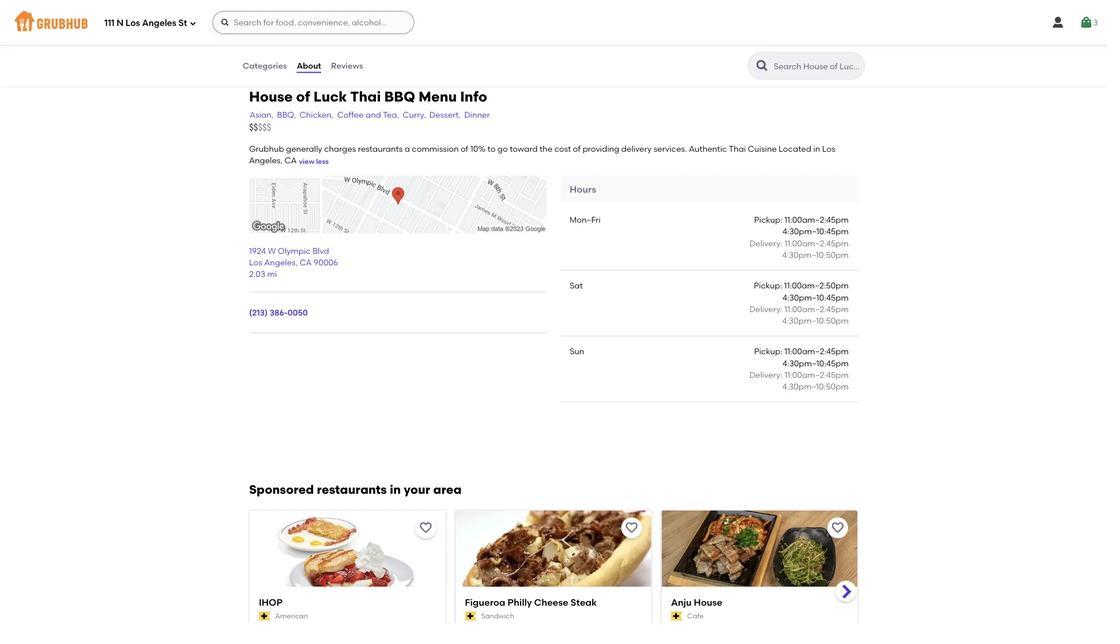 Task type: describe. For each thing, give the bounding box(es) containing it.
subscription pass image for figueroa
[[465, 611, 477, 621]]

asian, bbq, chicken, coffee and tea, curry, dessert, dinner
[[250, 110, 490, 120]]

in inside delivery services. authentic thai cuisine located in los angeles, ca
[[814, 144, 821, 154]]

0 horizontal spatial svg image
[[190, 20, 196, 27]]

(213) 386-0050 button
[[249, 307, 308, 319]]

11:00am–2:45pm for sat
[[785, 304, 849, 314]]

save this restaurant image for ihop
[[419, 521, 433, 535]]

categories button
[[242, 45, 288, 87]]

figueroa
[[465, 597, 506, 608]]

curry, button
[[402, 108, 427, 121]]

4:30pm–10:50pm for sun
[[783, 382, 849, 392]]

$$
[[249, 122, 258, 132]]

view
[[299, 157, 315, 165]]

providing
[[583, 144, 620, 154]]

figueroa philly cheese steak logo image
[[456, 510, 652, 607]]

4:30pm–10:45pm for mon–fri
[[783, 227, 849, 236]]

pickup: 11:00am–2:45pm 4:30pm–10:45pm delivery: 11:00am–2:45pm 4:30pm–10:50pm for mon–fri
[[750, 215, 849, 260]]

american
[[275, 612, 308, 620]]

111
[[104, 18, 115, 28]]

sun
[[570, 347, 585, 356]]

0 horizontal spatial house
[[249, 88, 293, 105]]

3 button
[[1080, 12, 1099, 33]]

subscription pass image
[[259, 611, 271, 621]]

bbq, button
[[277, 108, 297, 121]]

pickup: for sat
[[754, 281, 783, 291]]

grubhub
[[249, 144, 284, 154]]

sponsored restaurants in your area
[[249, 482, 462, 497]]

dessert, button
[[429, 108, 462, 121]]

2.03
[[249, 269, 265, 279]]

coffee
[[337, 110, 364, 120]]

anju house logo image
[[662, 510, 858, 607]]

delivery: for mon–fri
[[750, 238, 783, 248]]

hours
[[570, 183, 597, 195]]

0050
[[288, 308, 308, 318]]

tea,
[[383, 110, 399, 120]]

2 horizontal spatial of
[[573, 144, 581, 154]]

authentic
[[689, 144, 728, 154]]

111 n los angeles st
[[104, 18, 187, 28]]

1 horizontal spatial svg image
[[221, 18, 230, 27]]

categories
[[243, 61, 287, 71]]

olympic
[[278, 246, 311, 256]]

4:30pm–10:45pm for sun
[[783, 358, 849, 368]]

dessert,
[[430, 110, 461, 120]]

view less button
[[299, 156, 329, 166]]

less
[[316, 157, 329, 165]]

(213) 386-0050
[[249, 308, 308, 318]]

386-
[[270, 308, 288, 318]]

pickup: 11:00am–2:45pm 4:30pm–10:45pm delivery: 11:00am–2:45pm 4:30pm–10:50pm for sun
[[750, 347, 849, 392]]

los inside delivery services. authentic thai cuisine located in los angeles, ca
[[823, 144, 836, 154]]

3
[[1094, 18, 1099, 27]]

,
[[296, 258, 298, 267]]

figueroa philly cheese steak link
[[465, 596, 643, 609]]

4 11:00am–2:45pm from the top
[[785, 347, 849, 356]]

ihop logo image
[[250, 510, 446, 607]]

1 svg image from the left
[[1052, 16, 1066, 29]]

save this restaurant button for anju
[[828, 517, 849, 538]]

thai for authentic
[[729, 144, 747, 154]]

anju house
[[671, 597, 723, 608]]

asian,
[[250, 110, 274, 120]]

menu
[[419, 88, 457, 105]]

generally
[[286, 144, 322, 154]]

delivery services. authentic thai cuisine located in los angeles, ca
[[249, 144, 836, 165]]

4:30pm–10:45pm for sat
[[783, 292, 849, 302]]

go
[[498, 144, 508, 154]]

curry,
[[403, 110, 426, 120]]

1 11:00am–2:45pm from the top
[[785, 215, 849, 225]]

the
[[540, 144, 553, 154]]

los inside main navigation navigation
[[126, 18, 140, 28]]

Search for food, convenience, alcohol... search field
[[213, 11, 415, 34]]

angeles inside 1924 w olympic blvd los angeles , ca 90006 2.03 mi
[[264, 258, 296, 267]]

pickup: for mon–fri
[[755, 215, 783, 225]]

bbq
[[385, 88, 416, 105]]

blvd
[[313, 246, 329, 256]]

luck
[[314, 88, 347, 105]]

angeles inside main navigation navigation
[[142, 18, 177, 28]]

reviews button
[[331, 45, 364, 87]]

1924 w olympic blvd los angeles , ca 90006 2.03 mi
[[249, 246, 338, 279]]

st
[[179, 18, 187, 28]]

and
[[366, 110, 381, 120]]

svg image inside 3 button
[[1080, 16, 1094, 29]]

reviews
[[331, 61, 363, 71]]

mi
[[267, 269, 277, 279]]

steak
[[571, 597, 597, 608]]



Task type: vqa. For each thing, say whether or not it's contained in the screenshot.
4:30pm–10:50pm corresponding to Sun
yes



Task type: locate. For each thing, give the bounding box(es) containing it.
of right the "cost"
[[573, 144, 581, 154]]

2 4:30pm–10:50pm from the top
[[783, 316, 849, 326]]

4:30pm–10:50pm for mon–fri
[[783, 250, 849, 260]]

save this restaurant button for figueroa
[[622, 517, 643, 538]]

2 horizontal spatial save this restaurant button
[[828, 517, 849, 538]]

angeles,
[[249, 155, 283, 165]]

sandwich
[[482, 612, 515, 620]]

3 delivery: from the top
[[750, 370, 783, 380]]

thai inside delivery services. authentic thai cuisine located in los angeles, ca
[[729, 144, 747, 154]]

1 vertical spatial 4:30pm–10:45pm
[[783, 292, 849, 302]]

1 vertical spatial ca
[[300, 258, 312, 267]]

2 vertical spatial 4:30pm–10:50pm
[[783, 382, 849, 392]]

1 horizontal spatial svg image
[[1080, 16, 1094, 29]]

house up "asian,"
[[249, 88, 293, 105]]

2 delivery: from the top
[[750, 304, 783, 314]]

dinner button
[[464, 108, 491, 121]]

cafe
[[688, 612, 704, 620]]

1 vertical spatial thai
[[729, 144, 747, 154]]

0 vertical spatial delivery:
[[750, 238, 783, 248]]

4:30pm–10:50pm for sat
[[783, 316, 849, 326]]

save this restaurant image
[[625, 521, 639, 535]]

ihop
[[259, 597, 283, 608]]

1 horizontal spatial thai
[[729, 144, 747, 154]]

subscription pass image down anju at bottom right
[[671, 611, 683, 621]]

2 svg image from the left
[[1080, 16, 1094, 29]]

sponsored
[[249, 482, 314, 497]]

about button
[[296, 45, 322, 87]]

2 horizontal spatial los
[[823, 144, 836, 154]]

thai for luck
[[350, 88, 381, 105]]

angeles up mi
[[264, 258, 296, 267]]

1 vertical spatial los
[[823, 144, 836, 154]]

sat
[[570, 281, 583, 291]]

w
[[268, 246, 276, 256]]

los right n
[[126, 18, 140, 28]]

1 delivery: from the top
[[750, 238, 783, 248]]

subscription pass image for anju
[[671, 611, 683, 621]]

services.
[[654, 144, 687, 154]]

house up cafe
[[694, 597, 723, 608]]

0 vertical spatial house
[[249, 88, 293, 105]]

in
[[814, 144, 821, 154], [390, 482, 401, 497]]

subscription pass image
[[465, 611, 477, 621], [671, 611, 683, 621]]

0 vertical spatial 4:30pm–10:50pm
[[783, 250, 849, 260]]

0 vertical spatial thai
[[350, 88, 381, 105]]

bbq,
[[277, 110, 296, 120]]

los inside 1924 w olympic blvd los angeles , ca 90006 2.03 mi
[[249, 258, 262, 267]]

ca inside 1924 w olympic blvd los angeles , ca 90006 2.03 mi
[[300, 258, 312, 267]]

3 pickup: from the top
[[755, 347, 783, 356]]

info
[[460, 88, 488, 105]]

svg image
[[221, 18, 230, 27], [190, 20, 196, 27]]

mon–fri
[[570, 215, 601, 225]]

delivery:
[[750, 238, 783, 248], [750, 304, 783, 314], [750, 370, 783, 380]]

of left 10%
[[461, 144, 469, 154]]

2 vertical spatial los
[[249, 258, 262, 267]]

located
[[779, 144, 812, 154]]

delivery
[[622, 144, 652, 154]]

restaurants
[[358, 144, 403, 154], [317, 482, 387, 497]]

10%
[[471, 144, 486, 154]]

0 vertical spatial 4:30pm–10:45pm
[[783, 227, 849, 236]]

view less
[[299, 157, 329, 165]]

thai
[[350, 88, 381, 105], [729, 144, 747, 154]]

1 vertical spatial restaurants
[[317, 482, 387, 497]]

0 vertical spatial pickup:
[[755, 215, 783, 225]]

0 horizontal spatial angeles
[[142, 18, 177, 28]]

11:00am–2:45pm for mon–fri
[[785, 238, 849, 248]]

grubhub generally charges restaurants a commission of 10% to go toward the cost of providing
[[249, 144, 620, 154]]

asian, button
[[249, 108, 274, 121]]

0 horizontal spatial in
[[390, 482, 401, 497]]

0 horizontal spatial of
[[296, 88, 310, 105]]

2 vertical spatial delivery:
[[750, 370, 783, 380]]

1 vertical spatial pickup:
[[754, 281, 783, 291]]

0 horizontal spatial svg image
[[1052, 16, 1066, 29]]

2 vertical spatial 4:30pm–10:45pm
[[783, 358, 849, 368]]

thai up coffee and tea, button
[[350, 88, 381, 105]]

delivery: inside pickup: 11:00am–2:50pm 4:30pm–10:45pm delivery: 11:00am–2:45pm 4:30pm–10:50pm
[[750, 304, 783, 314]]

main navigation navigation
[[0, 0, 1108, 45]]

delivery: for sun
[[750, 370, 783, 380]]

0 vertical spatial pickup: 11:00am–2:45pm 4:30pm–10:45pm delivery: 11:00am–2:45pm 4:30pm–10:50pm
[[750, 215, 849, 260]]

0 vertical spatial in
[[814, 144, 821, 154]]

cheese
[[534, 597, 569, 608]]

coffee and tea, button
[[337, 108, 400, 121]]

2 subscription pass image from the left
[[671, 611, 683, 621]]

11:00am–2:45pm inside pickup: 11:00am–2:50pm 4:30pm–10:45pm delivery: 11:00am–2:45pm 4:30pm–10:50pm
[[785, 304, 849, 314]]

4:30pm–10:50pm
[[783, 250, 849, 260], [783, 316, 849, 326], [783, 382, 849, 392]]

1 4:30pm–10:50pm from the top
[[783, 250, 849, 260]]

2 4:30pm–10:45pm from the top
[[783, 292, 849, 302]]

house of luck thai bbq menu info
[[249, 88, 488, 105]]

1 horizontal spatial los
[[249, 258, 262, 267]]

svg image
[[1052, 16, 1066, 29], [1080, 16, 1094, 29]]

los up 2.03
[[249, 258, 262, 267]]

to
[[488, 144, 496, 154]]

4:30pm–10:45pm inside pickup: 11:00am–2:50pm 4:30pm–10:45pm delivery: 11:00am–2:45pm 4:30pm–10:50pm
[[783, 292, 849, 302]]

4:30pm–10:50pm inside pickup: 11:00am–2:50pm 4:30pm–10:45pm delivery: 11:00am–2:45pm 4:30pm–10:50pm
[[783, 316, 849, 326]]

0 vertical spatial restaurants
[[358, 144, 403, 154]]

1 vertical spatial pickup: 11:00am–2:45pm 4:30pm–10:45pm delivery: 11:00am–2:45pm 4:30pm–10:50pm
[[750, 347, 849, 392]]

5 11:00am–2:45pm from the top
[[785, 370, 849, 380]]

ca inside delivery services. authentic thai cuisine located in los angeles, ca
[[285, 155, 297, 165]]

0 horizontal spatial save this restaurant button
[[416, 517, 436, 538]]

2 vertical spatial pickup:
[[755, 347, 783, 356]]

los
[[126, 18, 140, 28], [823, 144, 836, 154], [249, 258, 262, 267]]

save this restaurant button
[[416, 517, 436, 538], [622, 517, 643, 538], [828, 517, 849, 538]]

dinner
[[465, 110, 490, 120]]

1 vertical spatial in
[[390, 482, 401, 497]]

anju
[[671, 597, 692, 608]]

2 save this restaurant image from the left
[[831, 521, 845, 535]]

angeles left st
[[142, 18, 177, 28]]

1 horizontal spatial save this restaurant image
[[831, 521, 845, 535]]

subscription pass image down the figueroa
[[465, 611, 477, 621]]

0 horizontal spatial los
[[126, 18, 140, 28]]

1 vertical spatial delivery:
[[750, 304, 783, 314]]

figueroa philly cheese steak
[[465, 597, 597, 608]]

pickup: inside pickup: 11:00am–2:50pm 4:30pm–10:45pm delivery: 11:00am–2:45pm 4:30pm–10:50pm
[[754, 281, 783, 291]]

pickup: for sun
[[755, 347, 783, 356]]

11:00am–2:45pm for sun
[[785, 370, 849, 380]]

1 pickup: from the top
[[755, 215, 783, 225]]

2 save this restaurant button from the left
[[622, 517, 643, 538]]

1924
[[249, 246, 266, 256]]

2 pickup: from the top
[[754, 281, 783, 291]]

3 11:00am–2:45pm from the top
[[785, 304, 849, 314]]

delivery: for sat
[[750, 304, 783, 314]]

11:00am–2:50pm
[[785, 281, 849, 291]]

ihop link
[[259, 596, 436, 609]]

save this restaurant image for anju house
[[831, 521, 845, 535]]

philly
[[508, 597, 532, 608]]

save this restaurant image
[[419, 521, 433, 535], [831, 521, 845, 535]]

(213)
[[249, 308, 268, 318]]

ca
[[285, 155, 297, 165], [300, 258, 312, 267]]

search icon image
[[756, 59, 770, 73]]

pickup: 11:00am–2:50pm 4:30pm–10:45pm delivery: 11:00am–2:45pm 4:30pm–10:50pm
[[750, 281, 849, 326]]

1 save this restaurant image from the left
[[419, 521, 433, 535]]

1 horizontal spatial in
[[814, 144, 821, 154]]

0 horizontal spatial subscription pass image
[[465, 611, 477, 621]]

los right located
[[823, 144, 836, 154]]

1 vertical spatial house
[[694, 597, 723, 608]]

cuisine
[[748, 144, 777, 154]]

ca left view on the left top
[[285, 155, 297, 165]]

0 vertical spatial angeles
[[142, 18, 177, 28]]

angeles
[[142, 18, 177, 28], [264, 258, 296, 267]]

n
[[117, 18, 124, 28]]

0 vertical spatial los
[[126, 18, 140, 28]]

in left "your"
[[390, 482, 401, 497]]

ca right ,
[[300, 258, 312, 267]]

1 4:30pm–10:45pm from the top
[[783, 227, 849, 236]]

4:30pm–10:45pm
[[783, 227, 849, 236], [783, 292, 849, 302], [783, 358, 849, 368]]

3 4:30pm–10:45pm from the top
[[783, 358, 849, 368]]

1 horizontal spatial subscription pass image
[[671, 611, 683, 621]]

chicken, button
[[299, 108, 334, 121]]

charges
[[324, 144, 356, 154]]

anju house link
[[671, 596, 849, 609]]

area
[[434, 482, 462, 497]]

3 save this restaurant button from the left
[[828, 517, 849, 538]]

1 horizontal spatial save this restaurant button
[[622, 517, 643, 538]]

0 horizontal spatial thai
[[350, 88, 381, 105]]

2 pickup: 11:00am–2:45pm 4:30pm–10:45pm delivery: 11:00am–2:45pm 4:30pm–10:50pm from the top
[[750, 347, 849, 392]]

0 vertical spatial ca
[[285, 155, 297, 165]]

1 vertical spatial angeles
[[264, 258, 296, 267]]

1 save this restaurant button from the left
[[416, 517, 436, 538]]

1 horizontal spatial angeles
[[264, 258, 296, 267]]

0 horizontal spatial ca
[[285, 155, 297, 165]]

commission
[[412, 144, 459, 154]]

1 horizontal spatial house
[[694, 597, 723, 608]]

of
[[296, 88, 310, 105], [461, 144, 469, 154], [573, 144, 581, 154]]

1 horizontal spatial of
[[461, 144, 469, 154]]

about
[[297, 61, 321, 71]]

your
[[404, 482, 431, 497]]

cost
[[555, 144, 571, 154]]

of up chicken,
[[296, 88, 310, 105]]

1 subscription pass image from the left
[[465, 611, 477, 621]]

pickup: 11:00am–2:45pm 4:30pm–10:45pm delivery: 11:00am–2:45pm 4:30pm–10:50pm
[[750, 215, 849, 260], [750, 347, 849, 392]]

2 11:00am–2:45pm from the top
[[785, 238, 849, 248]]

11:00am–2:45pm
[[785, 215, 849, 225], [785, 238, 849, 248], [785, 304, 849, 314], [785, 347, 849, 356], [785, 370, 849, 380]]

thai left the cuisine
[[729, 144, 747, 154]]

Search House of Luck Thai BBQ search field
[[773, 61, 861, 72]]

$$$$$
[[249, 122, 271, 132]]

90006
[[314, 258, 338, 267]]

0 horizontal spatial save this restaurant image
[[419, 521, 433, 535]]

toward
[[510, 144, 538, 154]]

3 4:30pm–10:50pm from the top
[[783, 382, 849, 392]]

pickup:
[[755, 215, 783, 225], [754, 281, 783, 291], [755, 347, 783, 356]]

in right located
[[814, 144, 821, 154]]

chicken,
[[300, 110, 334, 120]]

a
[[405, 144, 410, 154]]

1 vertical spatial 4:30pm–10:50pm
[[783, 316, 849, 326]]

1 horizontal spatial ca
[[300, 258, 312, 267]]

1 pickup: 11:00am–2:45pm 4:30pm–10:45pm delivery: 11:00am–2:45pm 4:30pm–10:50pm from the top
[[750, 215, 849, 260]]



